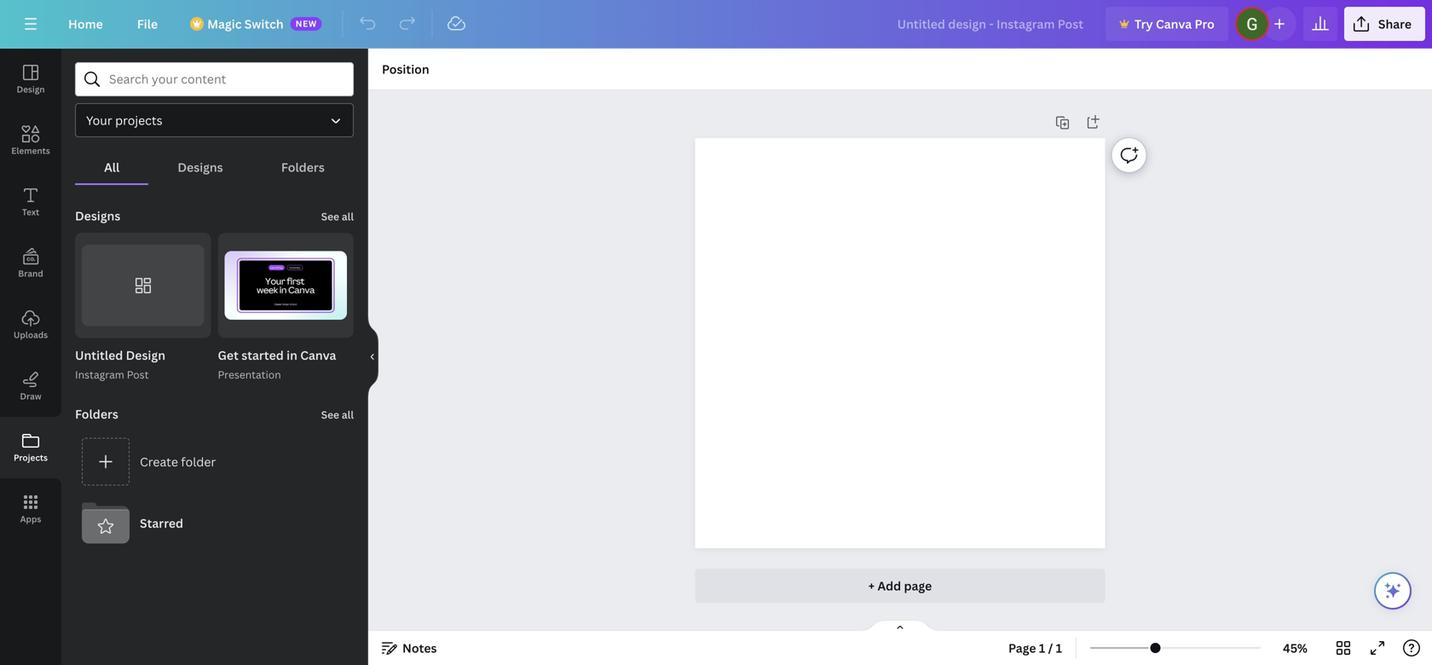 Task type: vqa. For each thing, say whether or not it's contained in the screenshot.
Search Logo templates search field
no



Task type: locate. For each thing, give the bounding box(es) containing it.
see all button left hide image
[[320, 397, 356, 431]]

design up elements button
[[17, 84, 45, 95]]

0 horizontal spatial canva
[[300, 347, 336, 363]]

pro
[[1195, 16, 1215, 32]]

1 left /
[[1039, 640, 1046, 656]]

design
[[17, 84, 45, 95], [126, 347, 165, 363]]

designs button
[[149, 151, 252, 183]]

page
[[1009, 640, 1036, 656]]

0 vertical spatial design
[[17, 84, 45, 95]]

1 horizontal spatial 1
[[1056, 640, 1062, 656]]

try canva pro
[[1135, 16, 1215, 32]]

folders button
[[252, 151, 354, 183]]

1 see all button from the top
[[320, 199, 356, 233]]

0 vertical spatial see
[[321, 209, 339, 223]]

magic
[[207, 16, 242, 32]]

1
[[1039, 640, 1046, 656], [1056, 640, 1062, 656]]

1 1 from the left
[[1039, 640, 1046, 656]]

designs
[[178, 159, 223, 175], [75, 208, 120, 224]]

group for design
[[75, 233, 211, 338]]

group
[[75, 233, 211, 338], [218, 233, 354, 338]]

uploads button
[[0, 294, 61, 356]]

text button
[[0, 171, 61, 233]]

+ add page button
[[695, 569, 1105, 603]]

1 see all from the top
[[321, 209, 354, 223]]

draw
[[20, 391, 41, 402]]

canva right try
[[1156, 16, 1192, 32]]

add
[[878, 578, 901, 594]]

1 horizontal spatial canva
[[1156, 16, 1192, 32]]

group up untitled design instagram post at left bottom
[[75, 233, 211, 338]]

1 horizontal spatial group
[[218, 233, 354, 338]]

2 all from the top
[[342, 408, 354, 422]]

+
[[869, 578, 875, 594]]

create folder
[[140, 454, 216, 470]]

canva assistant image
[[1383, 581, 1403, 601]]

magic switch
[[207, 16, 284, 32]]

1 vertical spatial design
[[126, 347, 165, 363]]

1 vertical spatial folders
[[75, 406, 118, 422]]

2 see all button from the top
[[320, 397, 356, 431]]

see all button down folders button
[[320, 199, 356, 233]]

switch
[[245, 16, 284, 32]]

designs down all
[[75, 208, 120, 224]]

folders
[[281, 159, 325, 175], [75, 406, 118, 422]]

folder
[[181, 454, 216, 470]]

0 vertical spatial see all button
[[320, 199, 356, 233]]

0 vertical spatial canva
[[1156, 16, 1192, 32]]

1 right /
[[1056, 640, 1062, 656]]

1 vertical spatial designs
[[75, 208, 120, 224]]

0 horizontal spatial designs
[[75, 208, 120, 224]]

design up the post at the left
[[126, 347, 165, 363]]

show pages image
[[859, 619, 941, 633]]

2 see from the top
[[321, 408, 339, 422]]

try
[[1135, 16, 1153, 32]]

Select ownership filter button
[[75, 103, 354, 137]]

1 vertical spatial see
[[321, 408, 339, 422]]

design inside button
[[17, 84, 45, 95]]

see down get started in canva presentation at the left of page
[[321, 408, 339, 422]]

0 horizontal spatial design
[[17, 84, 45, 95]]

instagram
[[75, 368, 124, 382]]

get started in canva group
[[218, 233, 354, 383]]

apps
[[20, 513, 41, 525]]

untitled design group
[[75, 233, 211, 383]]

0 horizontal spatial group
[[75, 233, 211, 338]]

see down folders button
[[321, 209, 339, 223]]

1 vertical spatial all
[[342, 408, 354, 422]]

file
[[137, 16, 158, 32]]

canva inside try canva pro "button"
[[1156, 16, 1192, 32]]

starred
[[140, 515, 183, 531]]

see all
[[321, 209, 354, 223], [321, 408, 354, 422]]

0 vertical spatial folders
[[281, 159, 325, 175]]

0 horizontal spatial folders
[[75, 406, 118, 422]]

1 vertical spatial see all button
[[320, 397, 356, 431]]

apps button
[[0, 478, 61, 540]]

1 vertical spatial see all
[[321, 408, 354, 422]]

1 vertical spatial canva
[[300, 347, 336, 363]]

1 horizontal spatial folders
[[281, 159, 325, 175]]

+ add page
[[869, 578, 932, 594]]

see for designs
[[321, 209, 339, 223]]

designs inside designs button
[[178, 159, 223, 175]]

1 all from the top
[[342, 209, 354, 223]]

see all button
[[320, 199, 356, 233], [320, 397, 356, 431]]

2 see all from the top
[[321, 408, 354, 422]]

0 vertical spatial all
[[342, 209, 354, 223]]

canva
[[1156, 16, 1192, 32], [300, 347, 336, 363]]

designs down select ownership filter button
[[178, 159, 223, 175]]

see all down get started in canva presentation at the left of page
[[321, 408, 354, 422]]

starred button
[[75, 493, 354, 554]]

side panel tab list
[[0, 49, 61, 540]]

see
[[321, 209, 339, 223], [321, 408, 339, 422]]

0 vertical spatial designs
[[178, 159, 223, 175]]

see all down folders button
[[321, 209, 354, 223]]

1 horizontal spatial designs
[[178, 159, 223, 175]]

0 horizontal spatial 1
[[1039, 640, 1046, 656]]

2 group from the left
[[218, 233, 354, 338]]

1 group from the left
[[75, 233, 211, 338]]

home link
[[55, 7, 117, 41]]

1 horizontal spatial design
[[126, 347, 165, 363]]

canva right in
[[300, 347, 336, 363]]

group up in
[[218, 233, 354, 338]]

file button
[[123, 7, 172, 41]]

1 see from the top
[[321, 209, 339, 223]]

all
[[342, 209, 354, 223], [342, 408, 354, 422]]

main menu bar
[[0, 0, 1432, 49]]

design button
[[0, 49, 61, 110]]

0 vertical spatial see all
[[321, 209, 354, 223]]

notes button
[[375, 634, 444, 662]]

canva inside get started in canva presentation
[[300, 347, 336, 363]]

45%
[[1283, 640, 1308, 656]]



Task type: describe. For each thing, give the bounding box(es) containing it.
started
[[241, 347, 284, 363]]

projects
[[14, 452, 48, 463]]

2 1 from the left
[[1056, 640, 1062, 656]]

all button
[[75, 151, 149, 183]]

Search your content search field
[[109, 63, 343, 95]]

see for folders
[[321, 408, 339, 422]]

/
[[1048, 640, 1053, 656]]

notes
[[402, 640, 437, 656]]

new
[[296, 18, 317, 29]]

hide image
[[367, 316, 379, 398]]

get started in canva presentation
[[218, 347, 336, 382]]

untitled
[[75, 347, 123, 363]]

projects
[[115, 112, 163, 128]]

try canva pro button
[[1106, 7, 1229, 41]]

position
[[382, 61, 429, 77]]

all
[[104, 159, 120, 175]]

all for folders
[[342, 408, 354, 422]]

folders inside button
[[281, 159, 325, 175]]

group for started
[[218, 233, 354, 338]]

see all button for folders
[[320, 397, 356, 431]]

uploads
[[14, 329, 48, 341]]

presentation
[[218, 368, 281, 382]]

see all for folders
[[321, 408, 354, 422]]

projects button
[[0, 417, 61, 478]]

create folder button
[[75, 431, 354, 493]]

draw button
[[0, 356, 61, 417]]

home
[[68, 16, 103, 32]]

in
[[287, 347, 297, 363]]

45% button
[[1268, 634, 1323, 662]]

your projects
[[86, 112, 163, 128]]

your
[[86, 112, 112, 128]]

design inside untitled design instagram post
[[126, 347, 165, 363]]

create
[[140, 454, 178, 470]]

see all for designs
[[321, 209, 354, 223]]

elements
[[11, 145, 50, 156]]

page 1 / 1
[[1009, 640, 1062, 656]]

post
[[127, 368, 149, 382]]

share
[[1379, 16, 1412, 32]]

get
[[218, 347, 239, 363]]

brand
[[18, 268, 43, 279]]

untitled design instagram post
[[75, 347, 165, 382]]

all for designs
[[342, 209, 354, 223]]

brand button
[[0, 233, 61, 294]]

see all button for designs
[[320, 199, 356, 233]]

share button
[[1345, 7, 1426, 41]]

elements button
[[0, 110, 61, 171]]

Design title text field
[[884, 7, 1099, 41]]

page
[[904, 578, 932, 594]]

position button
[[375, 55, 436, 83]]

text
[[22, 206, 39, 218]]



